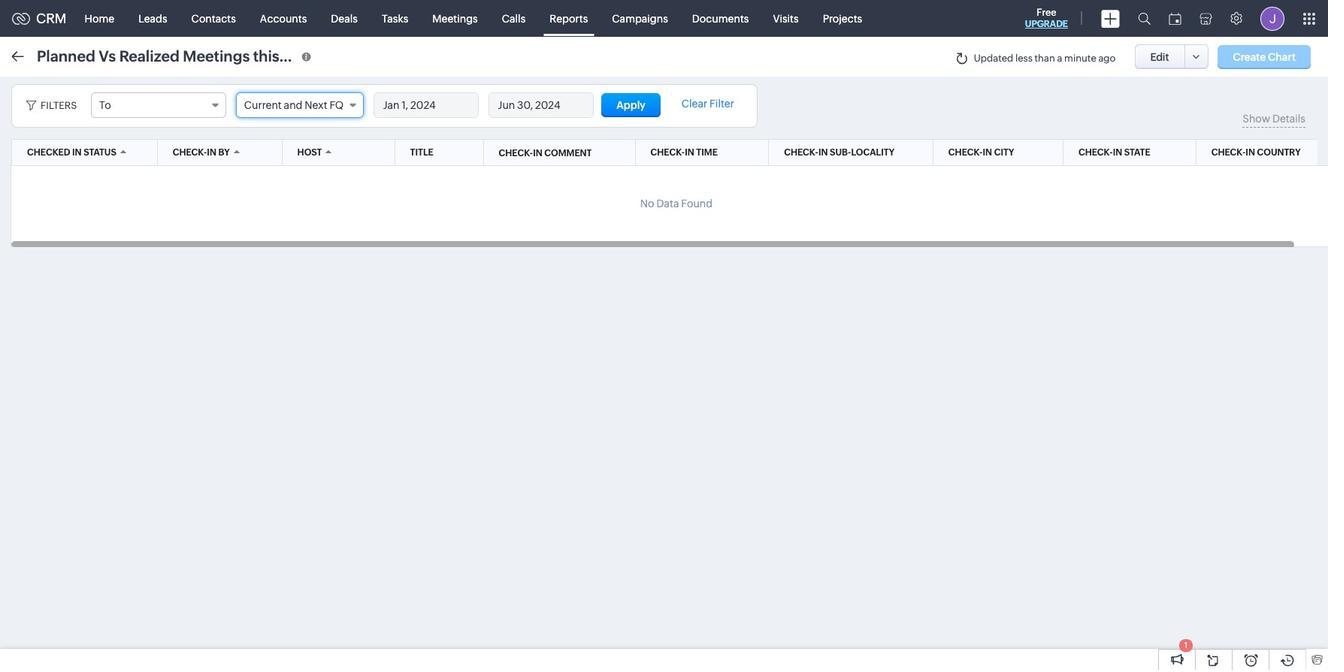 Task type: describe. For each thing, give the bounding box(es) containing it.
home
[[85, 12, 114, 24]]

projects link
[[811, 0, 875, 36]]

check-in state
[[1079, 147, 1151, 158]]

than
[[1035, 53, 1055, 64]]

1 mmm d, yyyy text field from the left
[[374, 93, 478, 117]]

0 horizontal spatial meetings
[[183, 47, 250, 64]]

ago
[[1099, 53, 1116, 64]]

clear
[[682, 98, 708, 110]]

apply button
[[602, 93, 661, 117]]

upgrade
[[1025, 19, 1068, 29]]

checked
[[27, 147, 70, 158]]

reports
[[550, 12, 588, 24]]

free upgrade
[[1025, 7, 1068, 29]]

check-in by
[[173, 147, 230, 158]]

calendar image
[[1169, 12, 1182, 24]]

create chart button
[[1218, 45, 1311, 69]]

meetings inside meetings "link"
[[433, 12, 478, 24]]

documents link
[[680, 0, 761, 36]]

clear filter
[[682, 98, 734, 110]]

search image
[[1138, 12, 1151, 25]]

by
[[218, 147, 230, 158]]

filters
[[41, 100, 77, 111]]

data
[[657, 198, 679, 210]]

profile element
[[1252, 0, 1294, 36]]

updated less than a minute ago
[[974, 53, 1116, 64]]

check- for check-in comment
[[499, 148, 533, 158]]

vs
[[99, 47, 116, 64]]

in for comment
[[533, 148, 543, 158]]

filter
[[710, 98, 734, 110]]

edit button
[[1135, 44, 1185, 69]]

campaigns link
[[600, 0, 680, 36]]

reports link
[[538, 0, 600, 36]]

Current and Next FQ field
[[236, 92, 364, 118]]

month
[[283, 47, 330, 64]]

2 mmm d, yyyy text field from the left
[[489, 93, 593, 117]]

calls
[[502, 12, 526, 24]]

check- for check-in country
[[1212, 147, 1246, 158]]

check-in sub-locality
[[784, 147, 895, 158]]

in for state
[[1113, 147, 1123, 158]]

home link
[[73, 0, 126, 36]]

title
[[410, 147, 434, 158]]

calls link
[[490, 0, 538, 36]]

current and next fq
[[244, 99, 344, 111]]

check- for check-in time
[[651, 147, 685, 158]]

create menu image
[[1101, 9, 1120, 27]]

logo image
[[12, 12, 30, 24]]

tasks link
[[370, 0, 421, 36]]

no
[[640, 198, 655, 210]]

sub-
[[830, 147, 851, 158]]

to
[[99, 99, 111, 111]]

updated
[[974, 53, 1014, 64]]

tasks
[[382, 12, 408, 24]]



Task type: vqa. For each thing, say whether or not it's contained in the screenshot.
Check-In Time's CHECK-
yes



Task type: locate. For each thing, give the bounding box(es) containing it.
7 in from the left
[[1246, 147, 1255, 158]]

check- left sub-
[[784, 147, 819, 158]]

mmm d, yyyy text field up check-in comment
[[489, 93, 593, 117]]

leads link
[[126, 0, 179, 36]]

accounts link
[[248, 0, 319, 36]]

check- left the 'country'
[[1212, 147, 1246, 158]]

1 horizontal spatial meetings
[[433, 12, 478, 24]]

crm
[[36, 11, 67, 26]]

edit
[[1151, 51, 1170, 63]]

in for time
[[685, 147, 694, 158]]

5 in from the left
[[983, 147, 992, 158]]

next
[[305, 99, 328, 111]]

check-in time
[[651, 147, 718, 158]]

fq
[[330, 99, 344, 111]]

check- left city
[[949, 147, 983, 158]]

meetings
[[433, 12, 478, 24], [183, 47, 250, 64]]

leads
[[138, 12, 167, 24]]

7 check- from the left
[[499, 148, 533, 158]]

less
[[1016, 53, 1033, 64]]

in left sub-
[[819, 147, 828, 158]]

meetings left calls
[[433, 12, 478, 24]]

check-in comment
[[499, 148, 592, 158]]

check-
[[173, 147, 207, 158], [651, 147, 685, 158], [784, 147, 819, 158], [949, 147, 983, 158], [1079, 147, 1113, 158], [1212, 147, 1246, 158], [499, 148, 533, 158]]

current
[[244, 99, 282, 111]]

1
[[1185, 641, 1188, 650]]

a
[[1057, 53, 1063, 64]]

accounts
[[260, 12, 307, 24]]

in left the time
[[685, 147, 694, 158]]

8 in from the left
[[533, 148, 543, 158]]

4 check- from the left
[[949, 147, 983, 158]]

contacts
[[191, 12, 236, 24]]

visits
[[773, 12, 799, 24]]

MMM D, YYYY text field
[[374, 93, 478, 117], [489, 93, 593, 117]]

checked in status
[[27, 147, 116, 158]]

time
[[696, 147, 718, 158]]

mmm d, yyyy text field up title on the left top of page
[[374, 93, 478, 117]]

chart
[[1268, 51, 1296, 63]]

check- for check-in sub-locality
[[784, 147, 819, 158]]

and
[[284, 99, 303, 111]]

crm link
[[12, 11, 67, 26]]

1 in from the left
[[72, 147, 82, 158]]

in left by
[[207, 147, 216, 158]]

planned vs realized meetings this month
[[37, 47, 330, 64]]

meetings link
[[421, 0, 490, 36]]

in for sub-
[[819, 147, 828, 158]]

check- left the time
[[651, 147, 685, 158]]

in left status
[[72, 147, 82, 158]]

in for country
[[1246, 147, 1255, 158]]

in left city
[[983, 147, 992, 158]]

profile image
[[1261, 6, 1285, 30]]

check-in country
[[1212, 147, 1301, 158]]

check- for check-in by
[[173, 147, 207, 158]]

found
[[681, 198, 713, 210]]

0 vertical spatial meetings
[[433, 12, 478, 24]]

check-in city
[[949, 147, 1014, 158]]

1 horizontal spatial mmm d, yyyy text field
[[489, 93, 593, 117]]

host
[[297, 147, 322, 158]]

campaigns
[[612, 12, 668, 24]]

deals
[[331, 12, 358, 24]]

6 check- from the left
[[1212, 147, 1246, 158]]

in for status
[[72, 147, 82, 158]]

To field
[[91, 92, 226, 118]]

5 check- from the left
[[1079, 147, 1113, 158]]

2 in from the left
[[207, 147, 216, 158]]

check- left by
[[173, 147, 207, 158]]

check- left comment
[[499, 148, 533, 158]]

check- for check-in state
[[1079, 147, 1113, 158]]

visits link
[[761, 0, 811, 36]]

realized
[[119, 47, 180, 64]]

city
[[994, 147, 1014, 158]]

this
[[253, 47, 280, 64]]

comment
[[545, 148, 592, 158]]

state
[[1125, 147, 1151, 158]]

3 check- from the left
[[784, 147, 819, 158]]

0 horizontal spatial mmm d, yyyy text field
[[374, 93, 478, 117]]

check- for check-in city
[[949, 147, 983, 158]]

documents
[[692, 12, 749, 24]]

in left the 'country'
[[1246, 147, 1255, 158]]

2 check- from the left
[[651, 147, 685, 158]]

check- left state
[[1079, 147, 1113, 158]]

1 vertical spatial meetings
[[183, 47, 250, 64]]

minute
[[1065, 53, 1097, 64]]

create
[[1233, 51, 1266, 63]]

contacts link
[[179, 0, 248, 36]]

in for city
[[983, 147, 992, 158]]

free
[[1037, 7, 1057, 18]]

country
[[1257, 147, 1301, 158]]

6 in from the left
[[1113, 147, 1123, 158]]

in for by
[[207, 147, 216, 158]]

projects
[[823, 12, 863, 24]]

in left comment
[[533, 148, 543, 158]]

1 check- from the left
[[173, 147, 207, 158]]

deals link
[[319, 0, 370, 36]]

apply
[[617, 99, 646, 111]]

create menu element
[[1092, 0, 1129, 36]]

in
[[72, 147, 82, 158], [207, 147, 216, 158], [685, 147, 694, 158], [819, 147, 828, 158], [983, 147, 992, 158], [1113, 147, 1123, 158], [1246, 147, 1255, 158], [533, 148, 543, 158]]

locality
[[851, 147, 895, 158]]

planned
[[37, 47, 95, 64]]

create chart
[[1233, 51, 1296, 63]]

status
[[84, 147, 116, 158]]

in left state
[[1113, 147, 1123, 158]]

3 in from the left
[[685, 147, 694, 158]]

no data found
[[640, 198, 713, 210]]

meetings down contacts link
[[183, 47, 250, 64]]

search element
[[1129, 0, 1160, 37]]

4 in from the left
[[819, 147, 828, 158]]



